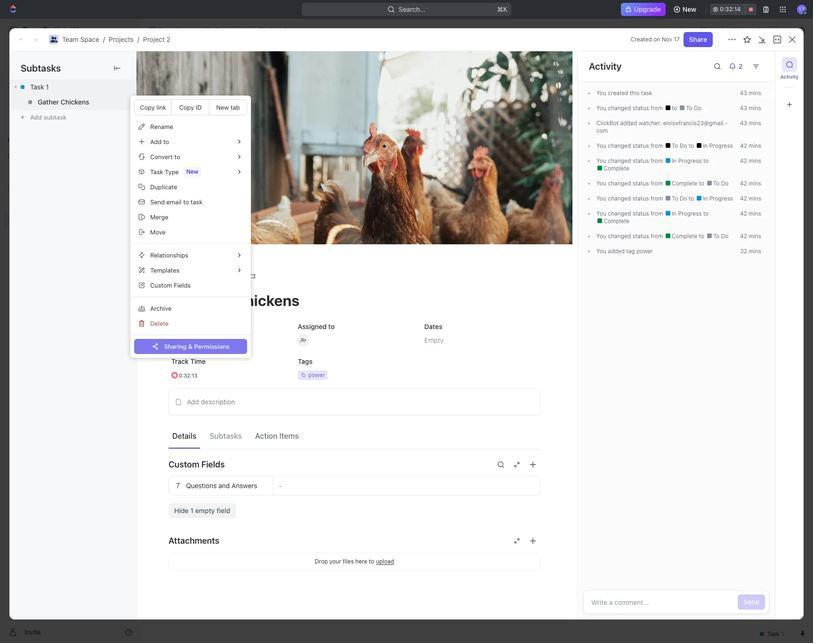 Task type: locate. For each thing, give the bounding box(es) containing it.
task 2
[[190, 180, 210, 188]]

2 you from the top
[[597, 105, 607, 112]]

2 status from the top
[[633, 142, 649, 149]]

1 vertical spatial add task
[[253, 133, 278, 140]]

0 horizontal spatial user group image
[[50, 37, 57, 42]]

5 from from the top
[[651, 195, 663, 202]]

task 2 link
[[187, 177, 326, 191]]

0 horizontal spatial fields
[[174, 281, 191, 289]]

4 changed status from from the top
[[607, 180, 665, 187]]

add down calendar link on the top of the page
[[253, 133, 264, 140]]

email
[[167, 198, 182, 206]]

0 horizontal spatial activity
[[589, 61, 622, 72]]

1 changed status from from the top
[[607, 105, 665, 112]]

fields inside dropdown button
[[202, 460, 225, 470]]

share right 17
[[690, 35, 708, 43]]

1 vertical spatial projects
[[109, 35, 134, 43]]

1 mins from the top
[[749, 90, 762, 97]]

assignees button
[[381, 108, 425, 120]]

2 horizontal spatial new
[[683, 5, 697, 13]]

add task down the task 2
[[190, 196, 218, 204]]

1 vertical spatial task
[[191, 198, 203, 206]]

new up the task 2
[[186, 168, 198, 175]]

0 vertical spatial project
[[260, 26, 282, 34]]

0 vertical spatial projects
[[215, 26, 240, 34]]

new inside new button
[[683, 5, 697, 13]]

add task button down the task 2
[[186, 195, 221, 206]]

5 changed from the top
[[608, 195, 631, 202]]

1 vertical spatial subtasks
[[210, 432, 242, 441]]

0 vertical spatial task 1 link
[[9, 80, 136, 95]]

1 vertical spatial user group image
[[50, 37, 57, 42]]

1 vertical spatial project
[[143, 35, 165, 43]]

0 horizontal spatial send
[[150, 198, 165, 206]]

1 horizontal spatial task
[[642, 90, 653, 97]]

add task button
[[740, 57, 780, 72], [242, 131, 282, 142], [186, 195, 221, 206]]

activity
[[589, 61, 622, 72], [781, 74, 799, 80]]

questions
[[186, 482, 217, 490]]

hide for hide 1 empty field
[[174, 507, 189, 515]]

4 42 mins from the top
[[741, 195, 762, 202]]

32
[[741, 248, 748, 255]]

add task up customize
[[746, 60, 774, 68]]

0 vertical spatial 43 mins
[[740, 90, 762, 97]]

2 vertical spatial add task
[[190, 196, 218, 204]]

team space link
[[147, 24, 198, 36], [62, 35, 99, 43]]

hide inside custom fields element
[[174, 507, 189, 515]]

task inside section
[[642, 90, 653, 97]]

on
[[654, 36, 661, 43]]

subtasks inside button
[[210, 432, 242, 441]]

sidebar navigation
[[0, 19, 141, 644]]

complete
[[603, 165, 630, 172], [671, 180, 699, 187], [603, 218, 630, 225], [671, 233, 699, 240]]

0 vertical spatial task
[[642, 90, 653, 97]]

added watcher:
[[619, 120, 664, 127]]

7 mins from the top
[[749, 195, 762, 202]]

inbox link
[[4, 62, 137, 77]]

project 2
[[260, 26, 288, 34], [163, 56, 219, 72]]

43 for changed status from
[[740, 105, 748, 112]]

1 horizontal spatial new
[[216, 103, 229, 111]]

1 vertical spatial share
[[690, 35, 708, 43]]

fields up questions and answers
[[202, 460, 225, 470]]

task 1 up the task 2
[[190, 164, 209, 172]]

5 mins from the top
[[749, 157, 762, 164]]

table link
[[284, 85, 303, 98]]

templates button
[[134, 263, 247, 278]]

1 horizontal spatial send
[[744, 598, 760, 606]]

1 horizontal spatial add task
[[253, 133, 278, 140]]

copy
[[140, 103, 155, 111], [179, 103, 194, 111]]

1 horizontal spatial activity
[[781, 74, 799, 80]]

added right clickbot
[[621, 120, 637, 127]]

0 horizontal spatial team
[[62, 35, 79, 43]]

4 status from the top
[[633, 180, 649, 187]]

1 vertical spatial add task button
[[242, 131, 282, 142]]

fields down templates dropdown button
[[174, 281, 191, 289]]

clickbot
[[597, 120, 619, 127]]

6 42 from the top
[[741, 233, 748, 240]]

upgrade link
[[621, 3, 666, 16]]

hide inside button
[[489, 110, 502, 117]]

new button
[[670, 2, 703, 17]]

task 1
[[30, 83, 49, 91], [190, 164, 209, 172], [181, 254, 197, 261]]

8 mins from the top
[[749, 210, 762, 217]]

5 42 mins from the top
[[741, 210, 762, 217]]

convert to
[[150, 153, 180, 160]]

changed status from
[[607, 105, 665, 112], [607, 142, 665, 149], [607, 157, 665, 164], [607, 180, 665, 187], [607, 195, 665, 202], [607, 210, 665, 217], [607, 233, 665, 240]]

0 vertical spatial activity
[[589, 61, 622, 72]]

5 you from the top
[[597, 180, 607, 187]]

2 43 mins from the top
[[740, 105, 762, 112]]

3 you from the top
[[597, 142, 607, 149]]

details button
[[169, 428, 200, 445]]

add task down calendar
[[253, 133, 278, 140]]

6 from from the top
[[651, 210, 663, 217]]

add inside dropdown button
[[150, 138, 162, 145]]

power
[[637, 248, 653, 255]]

1 inside custom fields element
[[190, 507, 194, 515]]

0 vertical spatial hide
[[489, 110, 502, 117]]

activity inside task sidebar navigation tab list
[[781, 74, 799, 80]]

1 vertical spatial hide
[[174, 507, 189, 515]]

0 vertical spatial add task button
[[740, 57, 780, 72]]

42
[[741, 142, 748, 149], [741, 157, 748, 164], [741, 180, 748, 187], [741, 195, 748, 202], [741, 210, 748, 217], [741, 233, 748, 240]]

5 status from the top
[[633, 195, 649, 202]]

1 vertical spatial send
[[744, 598, 760, 606]]

team for team space
[[158, 26, 175, 34]]

copy for copy id
[[179, 103, 194, 111]]

task 1 up templates dropdown button
[[181, 254, 197, 261]]

1 horizontal spatial add task button
[[242, 131, 282, 142]]

1 vertical spatial activity
[[781, 74, 799, 80]]

0 horizontal spatial project 2
[[163, 56, 219, 72]]

0 vertical spatial custom
[[150, 281, 172, 289]]

task 1 link
[[9, 80, 136, 95], [187, 161, 326, 175], [169, 252, 201, 263]]

custom fields down the templates
[[150, 281, 191, 289]]

0 horizontal spatial copy
[[140, 103, 155, 111]]

0 horizontal spatial new
[[186, 168, 198, 175]]

duplicate button
[[134, 179, 247, 195]]

1 vertical spatial team
[[62, 35, 79, 43]]

new inside new tab button
[[216, 103, 229, 111]]

custom inside button
[[150, 281, 172, 289]]

0 horizontal spatial add task button
[[186, 195, 221, 206]]

add up convert
[[150, 138, 162, 145]]

custom down the templates
[[150, 281, 172, 289]]

3 from from the top
[[651, 157, 663, 164]]

2 vertical spatial new
[[186, 168, 198, 175]]

2 from from the top
[[651, 142, 663, 149]]

search...
[[399, 5, 426, 13]]

1 vertical spatial 43
[[740, 105, 748, 112]]

in
[[703, 142, 708, 149], [672, 157, 677, 164], [703, 195, 708, 202], [672, 210, 677, 217]]

0 horizontal spatial add task
[[190, 196, 218, 204]]

/
[[200, 26, 202, 34], [244, 26, 246, 34], [103, 35, 105, 43], [137, 35, 139, 43]]

to do
[[685, 105, 702, 112], [671, 142, 689, 149], [712, 180, 729, 187], [671, 195, 689, 202], [712, 233, 729, 240]]

created
[[631, 36, 652, 43]]

automations
[[733, 26, 772, 34]]

1 horizontal spatial projects link
[[203, 24, 242, 36]]

type
[[165, 168, 179, 175]]

0 vertical spatial add task
[[746, 60, 774, 68]]

1 changed from the top
[[608, 105, 631, 112]]

0 vertical spatial space
[[176, 26, 195, 34]]

3 mins from the top
[[749, 120, 762, 127]]

1 vertical spatial fields
[[202, 460, 225, 470]]

board link
[[174, 85, 194, 98]]

2 42 from the top
[[741, 157, 748, 164]]

1 vertical spatial custom
[[169, 460, 200, 470]]

user group image up home link
[[50, 37, 57, 42]]

2 vertical spatial 43 mins
[[740, 120, 762, 127]]

0 vertical spatial fields
[[174, 281, 191, 289]]

send
[[150, 198, 165, 206], [744, 598, 760, 606]]

copy inside copy link 'button'
[[140, 103, 155, 111]]

1 vertical spatial custom fields
[[169, 460, 225, 470]]

user group image
[[150, 28, 156, 33], [50, 37, 57, 42]]

to
[[672, 105, 679, 112], [686, 105, 693, 112], [163, 138, 169, 145], [672, 142, 679, 149], [689, 142, 696, 149], [174, 153, 180, 160], [704, 157, 709, 164], [699, 180, 706, 187], [714, 180, 720, 187], [672, 195, 679, 202], [689, 195, 696, 202], [183, 198, 189, 206], [704, 210, 709, 217], [699, 233, 706, 240], [714, 233, 720, 240], [329, 323, 335, 331], [369, 558, 374, 565]]

task inside button
[[191, 198, 203, 206]]

subtasks down description
[[210, 432, 242, 441]]

43 mins
[[740, 90, 762, 97], [740, 105, 762, 112], [740, 120, 762, 127]]

2 changed from the top
[[608, 142, 631, 149]]

0 vertical spatial 43
[[740, 90, 748, 97]]

1 from from the top
[[651, 105, 663, 112]]

merge button
[[134, 210, 247, 225]]

3 43 from the top
[[740, 120, 748, 127]]

2 changed status from from the top
[[607, 142, 665, 149]]

custom
[[150, 281, 172, 289], [169, 460, 200, 470]]

0 horizontal spatial team space link
[[62, 35, 99, 43]]

custom fields
[[150, 281, 191, 289], [169, 460, 225, 470]]

fields
[[174, 281, 191, 289], [202, 460, 225, 470]]

custom up questions
[[169, 460, 200, 470]]

1 vertical spatial new
[[216, 103, 229, 111]]

field
[[217, 507, 230, 515]]

2
[[284, 26, 288, 34], [167, 35, 170, 43], [209, 56, 217, 72], [206, 180, 210, 188]]

tags
[[298, 357, 313, 365]]

2 43 from the top
[[740, 105, 748, 112]]

1 status from the top
[[633, 105, 649, 112]]

home link
[[4, 46, 137, 61]]

add to
[[150, 138, 169, 145]]

0 vertical spatial user group image
[[150, 28, 156, 33]]

send inside button
[[744, 598, 760, 606]]

1 vertical spatial project 2
[[163, 56, 219, 72]]

1 43 mins from the top
[[740, 90, 762, 97]]

1 vertical spatial 43 mins
[[740, 105, 762, 112]]

0 horizontal spatial hide
[[174, 507, 189, 515]]

send for send
[[744, 598, 760, 606]]

task sidebar content section
[[578, 51, 775, 620]]

automations button
[[728, 23, 777, 37]]

new left tab
[[216, 103, 229, 111]]

share down new button
[[700, 26, 718, 34]]

0 vertical spatial task 1
[[30, 83, 49, 91]]

3 42 from the top
[[741, 180, 748, 187]]

send for send email to task
[[150, 198, 165, 206]]

0 vertical spatial send
[[150, 198, 165, 206]]

team space / projects / project 2
[[62, 35, 170, 43]]

custom inside dropdown button
[[169, 460, 200, 470]]

5 42 from the top
[[741, 210, 748, 217]]

user group image left team space
[[150, 28, 156, 33]]

eloisefrancis23@gmail. com
[[597, 120, 728, 134]]

custom fields up questions
[[169, 460, 225, 470]]

3 43 mins from the top
[[740, 120, 762, 127]]

permissions
[[194, 343, 230, 350]]

1 vertical spatial space
[[80, 35, 99, 43]]

7 changed from the top
[[608, 233, 631, 240]]

progress
[[710, 142, 733, 149], [679, 157, 702, 164], [710, 195, 733, 202], [679, 210, 702, 217]]

hide
[[489, 110, 502, 117], [174, 507, 189, 515]]

10 mins from the top
[[749, 248, 762, 255]]

task right this at the right top
[[642, 90, 653, 97]]

0 horizontal spatial subtasks
[[21, 63, 61, 73]]

mins
[[749, 90, 762, 97], [749, 105, 762, 112], [749, 120, 762, 127], [749, 142, 762, 149], [749, 157, 762, 164], [749, 180, 762, 187], [749, 195, 762, 202], [749, 210, 762, 217], [749, 233, 762, 240], [749, 248, 762, 255]]

1 horizontal spatial subtasks
[[210, 432, 242, 441]]

4 mins from the top
[[749, 142, 762, 149]]

1 42 mins from the top
[[741, 142, 762, 149]]

gantt
[[320, 87, 337, 95]]

share
[[700, 26, 718, 34], [690, 35, 708, 43]]

new tab button
[[209, 100, 247, 115]]

send inside button
[[150, 198, 165, 206]]

2 horizontal spatial add task button
[[740, 57, 780, 72]]

7 changed status from from the top
[[607, 233, 665, 240]]

hide 1 empty field
[[174, 507, 230, 515]]

custom fields inside dropdown button
[[169, 460, 225, 470]]

1 copy from the left
[[140, 103, 155, 111]]

1 42 from the top
[[741, 142, 748, 149]]

0 vertical spatial subtasks
[[21, 63, 61, 73]]

inbox
[[23, 65, 39, 73]]

add up customize
[[746, 60, 758, 68]]

1 horizontal spatial space
[[176, 26, 195, 34]]

sharing
[[164, 343, 187, 350]]

0 horizontal spatial projects
[[109, 35, 134, 43]]

0 vertical spatial team
[[158, 26, 175, 34]]

1 horizontal spatial fields
[[202, 460, 225, 470]]

add task button up customize
[[740, 57, 780, 72]]

⌘k
[[498, 5, 508, 13]]

1 left the empty
[[190, 507, 194, 515]]

1 vertical spatial task 1 link
[[187, 161, 326, 175]]

1 horizontal spatial team
[[158, 26, 175, 34]]

subtasks down 'home'
[[21, 63, 61, 73]]

new tab
[[216, 103, 240, 111]]

tree
[[4, 164, 137, 291]]

1 horizontal spatial hide
[[489, 110, 502, 117]]

0:32:14 button
[[711, 4, 757, 15]]

copy left id
[[179, 103, 194, 111]]

0 horizontal spatial task
[[191, 198, 203, 206]]

1 vertical spatial added
[[608, 248, 625, 255]]

0 horizontal spatial space
[[80, 35, 99, 43]]

send email to task
[[150, 198, 203, 206]]

task down duplicate button
[[191, 198, 203, 206]]

0 vertical spatial new
[[683, 5, 697, 13]]

share button right 17
[[684, 32, 713, 47]]

2 vertical spatial 43
[[740, 120, 748, 127]]

1 horizontal spatial copy
[[179, 103, 194, 111]]

relationships button
[[134, 248, 247, 263]]

4 from from the top
[[651, 180, 663, 187]]

new left 0:32:14
[[683, 5, 697, 13]]

files
[[343, 558, 354, 565]]

copy inside copy id button
[[179, 103, 194, 111]]

0 vertical spatial custom fields
[[150, 281, 191, 289]]

new for tab
[[216, 103, 229, 111]]

added left tag
[[608, 248, 625, 255]]

9 mins from the top
[[749, 233, 762, 240]]

1 horizontal spatial project 2
[[260, 26, 288, 34]]

task 1 up dashboards
[[30, 83, 49, 91]]

task
[[642, 90, 653, 97], [191, 198, 203, 206]]

action
[[255, 432, 278, 441]]

add task button down new tab button
[[242, 131, 282, 142]]

task
[[760, 60, 774, 68], [30, 83, 44, 91], [265, 133, 278, 140], [190, 164, 204, 172], [150, 168, 163, 175], [190, 180, 204, 188], [204, 196, 218, 204], [181, 254, 193, 261]]

copy left link
[[140, 103, 155, 111]]

add left description
[[187, 398, 199, 406]]

1 horizontal spatial user group image
[[150, 28, 156, 33]]

2 copy from the left
[[179, 103, 194, 111]]



Task type: vqa. For each thing, say whether or not it's contained in the screenshot.
The 'Fields'
yes



Task type: describe. For each thing, give the bounding box(es) containing it.
your
[[330, 558, 341, 565]]

favorites button
[[4, 135, 36, 146]]

templates
[[150, 266, 180, 274]]

items
[[280, 432, 299, 441]]

0 horizontal spatial projects link
[[109, 35, 134, 43]]

share button down 0:32:14
[[694, 23, 724, 38]]

archive button
[[134, 301, 247, 316]]

assigned
[[298, 323, 327, 331]]

7 status from the top
[[633, 233, 649, 240]]

0 horizontal spatial project 2 link
[[143, 35, 170, 43]]

4 you from the top
[[597, 157, 607, 164]]

eloisefrancis23@gmail.
[[664, 120, 728, 127]]

&
[[188, 343, 193, 350]]

copy for copy link
[[140, 103, 155, 111]]

1 vertical spatial task 1
[[190, 164, 209, 172]]

3 status from the top
[[633, 157, 649, 164]]

team space
[[158, 26, 195, 34]]

6 status from the top
[[633, 210, 649, 217]]

activity inside task sidebar content section
[[589, 61, 622, 72]]

task sidebar navigation tab list
[[780, 57, 800, 112]]

9 you from the top
[[597, 248, 607, 255]]

table
[[286, 87, 303, 95]]

2 vertical spatial task 1 link
[[169, 252, 201, 263]]

add to button
[[134, 134, 247, 149]]

6 you from the top
[[597, 195, 607, 202]]

3 42 mins from the top
[[741, 180, 762, 187]]

merge
[[150, 213, 168, 221]]

templates button
[[134, 263, 247, 278]]

tag
[[627, 248, 635, 255]]

0:32:14
[[720, 6, 741, 13]]

spaces
[[8, 153, 28, 160]]

convert to button
[[134, 149, 247, 164]]

2 horizontal spatial add task
[[746, 60, 774, 68]]

here
[[356, 558, 367, 565]]

task for send email to task
[[191, 198, 203, 206]]

3 changed status from from the top
[[607, 157, 665, 164]]

relationships button
[[134, 248, 247, 263]]

fields inside button
[[174, 281, 191, 289]]

1 you from the top
[[597, 90, 607, 97]]

dashboards
[[23, 97, 59, 105]]

add to button
[[134, 134, 247, 149]]

4 changed from the top
[[608, 180, 631, 187]]

track
[[171, 357, 189, 365]]

2 42 mins from the top
[[741, 157, 762, 164]]

convert to button
[[134, 149, 247, 164]]

tree inside sidebar navigation
[[4, 164, 137, 291]]

custom fields element
[[169, 476, 541, 519]]

6 42 mins from the top
[[741, 233, 762, 240]]

1 horizontal spatial project 2 link
[[248, 24, 290, 36]]

upgrade
[[634, 5, 661, 13]]

space for team space / projects / project 2
[[80, 35, 99, 43]]

com
[[597, 120, 728, 134]]

0 vertical spatial project 2
[[260, 26, 288, 34]]

drop
[[315, 558, 328, 565]]

2 mins from the top
[[749, 105, 762, 112]]

time
[[190, 357, 206, 365]]

3 changed from the top
[[608, 157, 631, 164]]

to inside drop your files here to upload
[[369, 558, 374, 565]]

subtasks button
[[206, 428, 246, 445]]

1 up templates dropdown button
[[195, 254, 197, 261]]

list link
[[210, 85, 223, 98]]

docs link
[[4, 78, 137, 93]]

Search tasks... text field
[[696, 107, 791, 121]]

delete button
[[134, 316, 247, 331]]

and
[[219, 482, 230, 490]]

gather chickens
[[38, 98, 89, 106]]

docs
[[23, 81, 38, 89]]

favorites
[[8, 137, 32, 144]]

2 vertical spatial project
[[163, 56, 206, 72]]

board
[[176, 87, 194, 95]]

drop your files here to upload
[[315, 558, 394, 565]]

hide for hide
[[489, 110, 502, 117]]

new for new button
[[683, 5, 697, 13]]

you created this task
[[597, 90, 653, 97]]

chickens
[[61, 98, 89, 106]]

5 changed status from from the top
[[607, 195, 665, 202]]

created on nov 17
[[631, 36, 680, 43]]

1 horizontal spatial team space link
[[147, 24, 198, 36]]

customize button
[[721, 85, 769, 98]]

dashboards link
[[4, 94, 137, 109]]

duplicate
[[150, 183, 177, 191]]

custom fields inside button
[[150, 281, 191, 289]]

upload button
[[376, 558, 394, 565]]

custom fields button
[[169, 454, 541, 476]]

1 43 from the top
[[740, 90, 748, 97]]

created
[[608, 90, 629, 97]]

6 mins from the top
[[749, 180, 762, 187]]

6 changed from the top
[[608, 210, 631, 217]]

invite
[[24, 628, 41, 636]]

7 from from the top
[[651, 233, 663, 240]]

move button
[[134, 225, 247, 240]]

attachments button
[[169, 530, 541, 553]]

task for you created this task
[[642, 90, 653, 97]]

rename button
[[134, 119, 247, 134]]

watcher:
[[639, 120, 662, 127]]

0 vertical spatial added
[[621, 120, 637, 127]]

add down duplicate button
[[190, 196, 202, 204]]

43 for added watcher:
[[740, 120, 748, 127]]

action items
[[255, 432, 299, 441]]

4 42 from the top
[[741, 195, 748, 202]]

space for team space
[[176, 26, 195, 34]]

add description button
[[172, 395, 538, 410]]

8 you from the top
[[597, 233, 607, 240]]

2 vertical spatial task 1
[[181, 254, 197, 261]]

action items button
[[251, 428, 303, 445]]

add description
[[187, 398, 235, 406]]

id
[[196, 103, 202, 111]]

user group image
[[10, 185, 17, 190]]

1 up gather
[[46, 83, 49, 91]]

you added tag power
[[597, 248, 653, 255]]

6 changed status from from the top
[[607, 210, 665, 217]]

Edit task name text field
[[169, 292, 541, 309]]

answers
[[232, 482, 257, 490]]

gather chickens link
[[9, 95, 136, 110]]

assignees
[[393, 110, 421, 117]]

delete
[[150, 320, 169, 327]]

team for team space / projects / project 2
[[62, 35, 79, 43]]

send email to task button
[[134, 195, 247, 210]]

list
[[212, 87, 223, 95]]

copy id button
[[172, 100, 209, 115]]

43 mins for changed status from
[[740, 105, 762, 112]]

1 up the task 2
[[206, 164, 209, 172]]

calendar link
[[238, 85, 268, 98]]

tab
[[231, 103, 240, 111]]

rename
[[150, 123, 173, 130]]

task type
[[150, 168, 179, 175]]

gather
[[38, 98, 59, 106]]

empty
[[195, 507, 215, 515]]

0 vertical spatial share
[[700, 26, 718, 34]]

gantt link
[[318, 85, 337, 98]]

17
[[674, 36, 680, 43]]

custom fields button
[[134, 278, 247, 293]]

calendar
[[240, 87, 268, 95]]

track time
[[171, 357, 206, 365]]

archive
[[150, 305, 172, 312]]

7 you from the top
[[597, 210, 607, 217]]

43 mins for added watcher:
[[740, 120, 762, 127]]

1 horizontal spatial projects
[[215, 26, 240, 34]]

2 vertical spatial add task button
[[186, 195, 221, 206]]

sharing & permissions
[[164, 343, 230, 350]]

convert
[[150, 153, 173, 160]]



